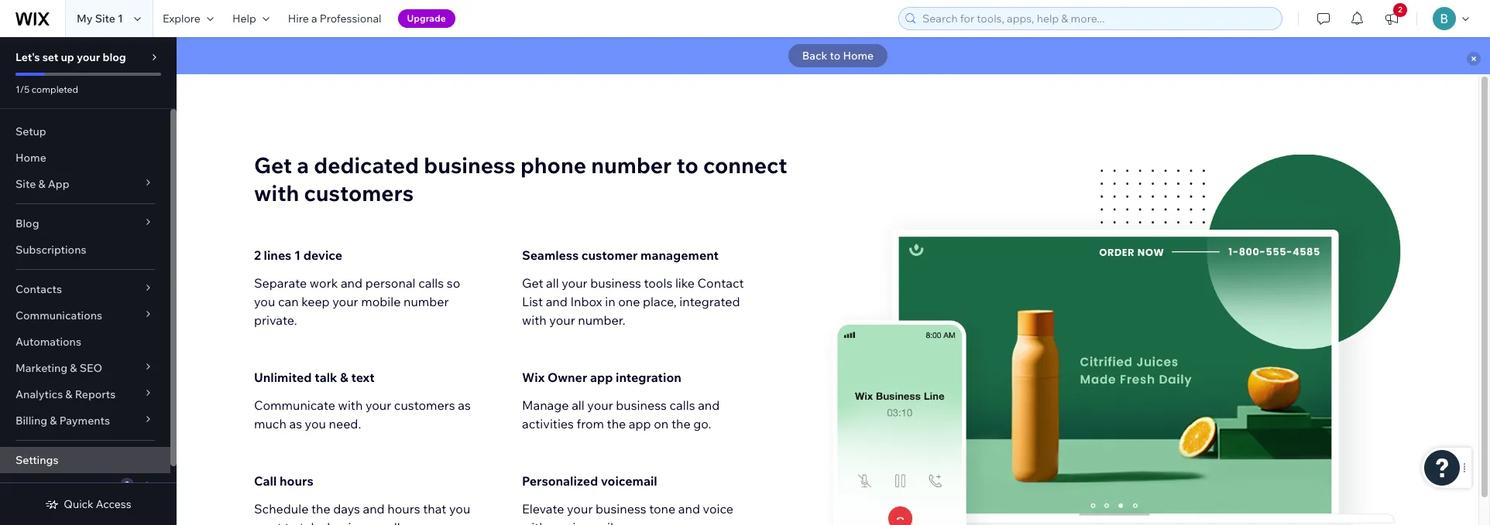 Task type: describe. For each thing, give the bounding box(es) containing it.
private.
[[254, 313, 297, 328]]

manage
[[522, 398, 569, 414]]

with inside get a dedicated business phone number to connect with customers
[[254, 180, 299, 207]]

billing & payments
[[15, 414, 110, 428]]

your inside sidebar element
[[77, 50, 100, 64]]

that
[[423, 502, 447, 517]]

Search for tools, apps, help & more... field
[[918, 8, 1277, 29]]

and inside manage all your business calls and activities from the app on the go.
[[698, 398, 720, 414]]

business inside schedule the days and hours that you want to take business calls.
[[327, 521, 378, 526]]

marketing & seo
[[15, 362, 102, 376]]

calls.
[[381, 521, 409, 526]]

seamless
[[522, 248, 579, 263]]

back
[[802, 49, 828, 63]]

with inside communicate with your customers as much as you need.
[[338, 398, 363, 414]]

inbox
[[570, 294, 602, 310]]

talk
[[315, 370, 337, 386]]

1/5 completed
[[15, 84, 78, 95]]

let's
[[15, 50, 40, 64]]

elevate your business tone and voice with a voicemail message.
[[522, 502, 734, 526]]

days
[[333, 502, 360, 517]]

unlimited
[[254, 370, 312, 386]]

hire
[[288, 12, 309, 26]]

1 for lines
[[294, 248, 301, 263]]

my
[[77, 12, 93, 26]]

schedule the days and hours that you want to take business calls.
[[254, 502, 470, 526]]

keep
[[301, 294, 330, 310]]

access
[[96, 498, 131, 512]]

site & app button
[[0, 171, 170, 198]]

apps
[[15, 480, 42, 494]]

your up inbox
[[562, 276, 588, 291]]

you for hours
[[449, 502, 470, 517]]

all for manage
[[572, 398, 585, 414]]

much
[[254, 417, 287, 432]]

upgrade
[[407, 12, 446, 24]]

2 inside button
[[1398, 5, 1403, 15]]

separate work and personal calls so you can keep your mobile number private.
[[254, 276, 460, 328]]

& for reports
[[65, 388, 72, 402]]

professional
[[320, 12, 382, 26]]

lines
[[264, 248, 292, 263]]

integrated
[[680, 294, 740, 310]]

and inside get all your business tools like contact list and inbox in one place, integrated with your number.
[[546, 294, 568, 310]]

schedule
[[254, 502, 309, 517]]

your inside manage all your business calls and activities from the app on the go.
[[587, 398, 613, 414]]

site & app
[[15, 177, 69, 191]]

up
[[61, 50, 74, 64]]

one
[[618, 294, 640, 310]]

take
[[300, 521, 324, 526]]

seo
[[80, 362, 102, 376]]

quick access button
[[45, 498, 131, 512]]

business for app
[[616, 398, 667, 414]]

1 horizontal spatial site
[[95, 12, 115, 26]]

let's set up your blog
[[15, 50, 126, 64]]

communicate with your customers as much as you need.
[[254, 398, 471, 432]]

subscriptions
[[15, 243, 86, 257]]

blog
[[103, 50, 126, 64]]

get for get all your business tools like contact list and inbox in one place, integrated with your number.
[[522, 276, 543, 291]]

reports
[[75, 388, 116, 402]]

voicemail inside elevate your business tone and voice with a voicemail message.
[[559, 521, 614, 526]]

get all your business tools like contact list and inbox in one place, integrated with your number.
[[522, 276, 744, 328]]

analytics & reports
[[15, 388, 116, 402]]

home link
[[0, 145, 170, 171]]

setup
[[15, 125, 46, 139]]

& for payments
[[50, 414, 57, 428]]

explore
[[163, 12, 201, 26]]

hire a professional
[[288, 12, 382, 26]]

help
[[232, 12, 256, 26]]

marketing & seo button
[[0, 356, 170, 382]]

number.
[[578, 313, 626, 328]]

customers inside communicate with your customers as much as you need.
[[394, 398, 455, 414]]

automations link
[[0, 329, 170, 356]]

dedicated
[[314, 152, 419, 179]]

help button
[[223, 0, 279, 37]]

blog
[[15, 217, 39, 231]]

& right talk
[[340, 370, 348, 386]]

mobile
[[361, 294, 401, 310]]

2 button
[[1375, 0, 1409, 37]]

integration
[[616, 370, 682, 386]]

setup link
[[0, 119, 170, 145]]

to inside schedule the days and hours that you want to take business calls.
[[285, 521, 297, 526]]

seamless customer management
[[522, 248, 719, 263]]

elevate
[[522, 502, 564, 517]]

back to home alert
[[177, 37, 1490, 74]]

activities
[[522, 417, 574, 432]]

communications
[[15, 309, 102, 323]]

contacts button
[[0, 277, 170, 303]]

& for app
[[38, 177, 45, 191]]

app
[[48, 177, 69, 191]]

manage all your business calls and activities from the app on the go.
[[522, 398, 720, 432]]

with inside get all your business tools like contact list and inbox in one place, integrated with your number.
[[522, 313, 547, 328]]

home inside sidebar element
[[15, 151, 46, 165]]

device
[[303, 248, 342, 263]]

number inside get a dedicated business phone number to connect with customers
[[591, 152, 672, 179]]

0 vertical spatial voicemail
[[601, 474, 657, 490]]

call
[[254, 474, 277, 490]]

0 horizontal spatial hours
[[280, 474, 313, 490]]

completed
[[32, 84, 78, 95]]

business for inbox
[[590, 276, 641, 291]]

and inside separate work and personal calls so you can keep your mobile number private.
[[341, 276, 363, 291]]

back to home button
[[788, 44, 888, 67]]

text
[[351, 370, 375, 386]]

all for get
[[546, 276, 559, 291]]

1/5
[[15, 84, 30, 95]]

communications button
[[0, 303, 170, 329]]

customers inside get a dedicated business phone number to connect with customers
[[304, 180, 414, 207]]

phone
[[520, 152, 586, 179]]

connect
[[703, 152, 788, 179]]

business inside elevate your business tone and voice with a voicemail message.
[[596, 502, 647, 517]]



Task type: vqa. For each thing, say whether or not it's contained in the screenshot.


Task type: locate. For each thing, give the bounding box(es) containing it.
1 vertical spatial get
[[522, 276, 543, 291]]

with inside elevate your business tone and voice with a voicemail message.
[[522, 521, 547, 526]]

0 vertical spatial to
[[830, 49, 841, 63]]

and inside elevate your business tone and voice with a voicemail message.
[[678, 502, 700, 517]]

1 horizontal spatial a
[[311, 12, 317, 26]]

to right back
[[830, 49, 841, 63]]

you up private.
[[254, 294, 275, 310]]

1 right my
[[118, 12, 123, 26]]

0 horizontal spatial a
[[297, 152, 309, 179]]

marketing
[[15, 362, 68, 376]]

0 vertical spatial calls
[[418, 276, 444, 291]]

1 vertical spatial home
[[15, 151, 46, 165]]

0 horizontal spatial site
[[15, 177, 36, 191]]

calls up go.
[[670, 398, 695, 414]]

calls
[[418, 276, 444, 291], [670, 398, 695, 414]]

1 horizontal spatial all
[[572, 398, 585, 414]]

and inside schedule the days and hours that you want to take business calls.
[[363, 502, 385, 517]]

hire a professional link
[[279, 0, 391, 37]]

business for customers
[[424, 152, 516, 179]]

0 horizontal spatial home
[[15, 151, 46, 165]]

2 horizontal spatial 2
[[1398, 5, 1403, 15]]

2 horizontal spatial the
[[672, 417, 691, 432]]

need.
[[329, 417, 361, 432]]

all inside manage all your business calls and activities from the app on the go.
[[572, 398, 585, 414]]

to inside get a dedicated business phone number to connect with customers
[[677, 152, 699, 179]]

1 horizontal spatial get
[[522, 276, 543, 291]]

0 vertical spatial number
[[591, 152, 672, 179]]

and right tone
[[678, 502, 700, 517]]

the inside schedule the days and hours that you want to take business calls.
[[311, 502, 331, 517]]

voice
[[703, 502, 734, 517]]

analytics & reports button
[[0, 382, 170, 408]]

1 vertical spatial 2
[[254, 248, 261, 263]]

0 horizontal spatial app
[[590, 370, 613, 386]]

number
[[591, 152, 672, 179], [404, 294, 449, 310]]

2 horizontal spatial you
[[449, 502, 470, 517]]

to down schedule
[[285, 521, 297, 526]]

1 vertical spatial hours
[[388, 502, 420, 517]]

you inside separate work and personal calls so you can keep your mobile number private.
[[254, 294, 275, 310]]

business inside manage all your business calls and activities from the app on the go.
[[616, 398, 667, 414]]

all inside get all your business tools like contact list and inbox in one place, integrated with your number.
[[546, 276, 559, 291]]

calls for so
[[418, 276, 444, 291]]

your down text
[[366, 398, 391, 414]]

2 horizontal spatial a
[[549, 521, 556, 526]]

0 horizontal spatial 1
[[118, 12, 123, 26]]

hours up calls.
[[388, 502, 420, 517]]

and right the list
[[546, 294, 568, 310]]

personalized voicemail
[[522, 474, 657, 490]]

settings
[[15, 454, 58, 468]]

automations
[[15, 335, 81, 349]]

get
[[254, 152, 292, 179], [522, 276, 543, 291]]

1 vertical spatial calls
[[670, 398, 695, 414]]

0 horizontal spatial the
[[311, 502, 331, 517]]

& inside dropdown button
[[65, 388, 72, 402]]

get inside get all your business tools like contact list and inbox in one place, integrated with your number.
[[522, 276, 543, 291]]

and up go.
[[698, 398, 720, 414]]

& inside "popup button"
[[70, 362, 77, 376]]

& inside popup button
[[38, 177, 45, 191]]

your inside communicate with your customers as much as you need.
[[366, 398, 391, 414]]

0 vertical spatial site
[[95, 12, 115, 26]]

app inside manage all your business calls and activities from the app on the go.
[[629, 417, 651, 432]]

from
[[577, 417, 604, 432]]

2 lines 1 device
[[254, 248, 342, 263]]

2
[[1398, 5, 1403, 15], [254, 248, 261, 263], [125, 480, 129, 490]]

with up lines
[[254, 180, 299, 207]]

home inside button
[[843, 49, 874, 63]]

your
[[77, 50, 100, 64], [562, 276, 588, 291], [333, 294, 358, 310], [549, 313, 575, 328], [366, 398, 391, 414], [587, 398, 613, 414], [567, 502, 593, 517]]

and right work
[[341, 276, 363, 291]]

2 horizontal spatial to
[[830, 49, 841, 63]]

business inside get a dedicated business phone number to connect with customers
[[424, 152, 516, 179]]

1 horizontal spatial app
[[629, 417, 651, 432]]

payments
[[59, 414, 110, 428]]

0 horizontal spatial calls
[[418, 276, 444, 291]]

go.
[[693, 417, 711, 432]]

to inside button
[[830, 49, 841, 63]]

quick access
[[64, 498, 131, 512]]

1 vertical spatial 1
[[294, 248, 301, 263]]

0 horizontal spatial to
[[285, 521, 297, 526]]

1 horizontal spatial the
[[607, 417, 626, 432]]

voicemail down personalized voicemail on the left of the page
[[559, 521, 614, 526]]

1 vertical spatial to
[[677, 152, 699, 179]]

want
[[254, 521, 282, 526]]

a for dedicated
[[297, 152, 309, 179]]

app left on
[[629, 417, 651, 432]]

1 horizontal spatial as
[[458, 398, 471, 414]]

0 vertical spatial 2
[[1398, 5, 1403, 15]]

separate
[[254, 276, 307, 291]]

tools
[[644, 276, 673, 291]]

1 vertical spatial site
[[15, 177, 36, 191]]

0 horizontal spatial all
[[546, 276, 559, 291]]

a left dedicated
[[297, 152, 309, 179]]

0 vertical spatial as
[[458, 398, 471, 414]]

0 vertical spatial you
[[254, 294, 275, 310]]

1 horizontal spatial home
[[843, 49, 874, 63]]

get inside get a dedicated business phone number to connect with customers
[[254, 152, 292, 179]]

& left app
[[38, 177, 45, 191]]

1 vertical spatial voicemail
[[559, 521, 614, 526]]

get for get a dedicated business phone number to connect with customers
[[254, 152, 292, 179]]

1 vertical spatial app
[[629, 417, 651, 432]]

1 vertical spatial number
[[404, 294, 449, 310]]

& right billing
[[50, 414, 57, 428]]

with down elevate
[[522, 521, 547, 526]]

back to home
[[802, 49, 874, 63]]

you right that
[[449, 502, 470, 517]]

billing & payments button
[[0, 408, 170, 435]]

the up take
[[311, 502, 331, 517]]

1 horizontal spatial to
[[677, 152, 699, 179]]

you
[[254, 294, 275, 310], [305, 417, 326, 432], [449, 502, 470, 517]]

business inside get all your business tools like contact list and inbox in one place, integrated with your number.
[[590, 276, 641, 291]]

contacts
[[15, 283, 62, 297]]

1 vertical spatial you
[[305, 417, 326, 432]]

0 vertical spatial home
[[843, 49, 874, 63]]

place,
[[643, 294, 677, 310]]

upgrade button
[[398, 9, 455, 28]]

settings link
[[0, 448, 170, 474]]

2 vertical spatial 2
[[125, 480, 129, 490]]

1 right lines
[[294, 248, 301, 263]]

calls inside manage all your business calls and activities from the app on the go.
[[670, 398, 695, 414]]

1 horizontal spatial hours
[[388, 502, 420, 517]]

0 horizontal spatial you
[[254, 294, 275, 310]]

1 horizontal spatial number
[[591, 152, 672, 179]]

0 vertical spatial 1
[[118, 12, 123, 26]]

1 vertical spatial a
[[297, 152, 309, 179]]

0 vertical spatial customers
[[304, 180, 414, 207]]

contact
[[698, 276, 744, 291]]

owner
[[548, 370, 587, 386]]

1 vertical spatial customers
[[394, 398, 455, 414]]

0 horizontal spatial number
[[404, 294, 449, 310]]

your down work
[[333, 294, 358, 310]]

all up from
[[572, 398, 585, 414]]

management
[[641, 248, 719, 263]]

wix
[[522, 370, 545, 386]]

a down elevate
[[549, 521, 556, 526]]

& for seo
[[70, 362, 77, 376]]

billing
[[15, 414, 47, 428]]

my site 1
[[77, 12, 123, 26]]

unlimited talk & text
[[254, 370, 375, 386]]

a for professional
[[311, 12, 317, 26]]

with up need.
[[338, 398, 363, 414]]

0 horizontal spatial as
[[289, 417, 302, 432]]

site inside site & app popup button
[[15, 177, 36, 191]]

your down inbox
[[549, 313, 575, 328]]

you down 'communicate'
[[305, 417, 326, 432]]

0 vertical spatial get
[[254, 152, 292, 179]]

you inside communicate with your customers as much as you need.
[[305, 417, 326, 432]]

your down personalized voicemail on the left of the page
[[567, 502, 593, 517]]

you for lines
[[254, 294, 275, 310]]

2 inside sidebar element
[[125, 480, 129, 490]]

voicemail up elevate your business tone and voice with a voicemail message.
[[601, 474, 657, 490]]

0 vertical spatial a
[[311, 12, 317, 26]]

& inside 'dropdown button'
[[50, 414, 57, 428]]

a inside get a dedicated business phone number to connect with customers
[[297, 152, 309, 179]]

your up from
[[587, 398, 613, 414]]

tone
[[649, 502, 676, 517]]

you inside schedule the days and hours that you want to take business calls.
[[449, 502, 470, 517]]

site left app
[[15, 177, 36, 191]]

the right on
[[672, 417, 691, 432]]

2 vertical spatial a
[[549, 521, 556, 526]]

home down the setup
[[15, 151, 46, 165]]

1 for site
[[118, 12, 123, 26]]

2 vertical spatial to
[[285, 521, 297, 526]]

0 vertical spatial all
[[546, 276, 559, 291]]

1 horizontal spatial calls
[[670, 398, 695, 414]]

on
[[654, 417, 669, 432]]

get a dedicated business phone number to connect with customers
[[254, 152, 788, 207]]

& left reports
[[65, 388, 72, 402]]

hours inside schedule the days and hours that you want to take business calls.
[[388, 502, 420, 517]]

the
[[607, 417, 626, 432], [672, 417, 691, 432], [311, 502, 331, 517]]

your inside elevate your business tone and voice with a voicemail message.
[[567, 502, 593, 517]]

with
[[254, 180, 299, 207], [522, 313, 547, 328], [338, 398, 363, 414], [522, 521, 547, 526]]

1 vertical spatial all
[[572, 398, 585, 414]]

0 vertical spatial app
[[590, 370, 613, 386]]

calls inside separate work and personal calls so you can keep your mobile number private.
[[418, 276, 444, 291]]

set
[[42, 50, 58, 64]]

communicate
[[254, 398, 335, 414]]

and up calls.
[[363, 502, 385, 517]]

personalized
[[522, 474, 598, 490]]

0 vertical spatial hours
[[280, 474, 313, 490]]

hours
[[280, 474, 313, 490], [388, 502, 420, 517]]

analytics
[[15, 388, 63, 402]]

0 horizontal spatial get
[[254, 152, 292, 179]]

a
[[311, 12, 317, 26], [297, 152, 309, 179], [549, 521, 556, 526]]

message.
[[616, 521, 671, 526]]

to left connect
[[677, 152, 699, 179]]

1 horizontal spatial 1
[[294, 248, 301, 263]]

sidebar element
[[0, 37, 177, 526]]

a inside elevate your business tone and voice with a voicemail message.
[[549, 521, 556, 526]]

number inside separate work and personal calls so you can keep your mobile number private.
[[404, 294, 449, 310]]

site
[[95, 12, 115, 26], [15, 177, 36, 191]]

1
[[118, 12, 123, 26], [294, 248, 301, 263]]

all
[[546, 276, 559, 291], [572, 398, 585, 414]]

all down seamless
[[546, 276, 559, 291]]

like
[[675, 276, 695, 291]]

subscriptions link
[[0, 237, 170, 263]]

app right 'owner'
[[590, 370, 613, 386]]

a right hire
[[311, 12, 317, 26]]

calls left so
[[418, 276, 444, 291]]

wix owner app integration
[[522, 370, 682, 386]]

call hours
[[254, 474, 313, 490]]

so
[[447, 276, 460, 291]]

2 vertical spatial you
[[449, 502, 470, 517]]

home right back
[[843, 49, 874, 63]]

1 horizontal spatial 2
[[254, 248, 261, 263]]

blog button
[[0, 211, 170, 237]]

&
[[38, 177, 45, 191], [70, 362, 77, 376], [340, 370, 348, 386], [65, 388, 72, 402], [50, 414, 57, 428]]

0 horizontal spatial 2
[[125, 480, 129, 490]]

can
[[278, 294, 299, 310]]

hours right call
[[280, 474, 313, 490]]

quick
[[64, 498, 93, 512]]

as
[[458, 398, 471, 414], [289, 417, 302, 432]]

1 horizontal spatial you
[[305, 417, 326, 432]]

calls for and
[[670, 398, 695, 414]]

customer
[[582, 248, 638, 263]]

with down the list
[[522, 313, 547, 328]]

site right my
[[95, 12, 115, 26]]

& left the seo
[[70, 362, 77, 376]]

1 vertical spatial as
[[289, 417, 302, 432]]

your inside separate work and personal calls so you can keep your mobile number private.
[[333, 294, 358, 310]]

the right from
[[607, 417, 626, 432]]

personal
[[365, 276, 416, 291]]

your right up
[[77, 50, 100, 64]]



